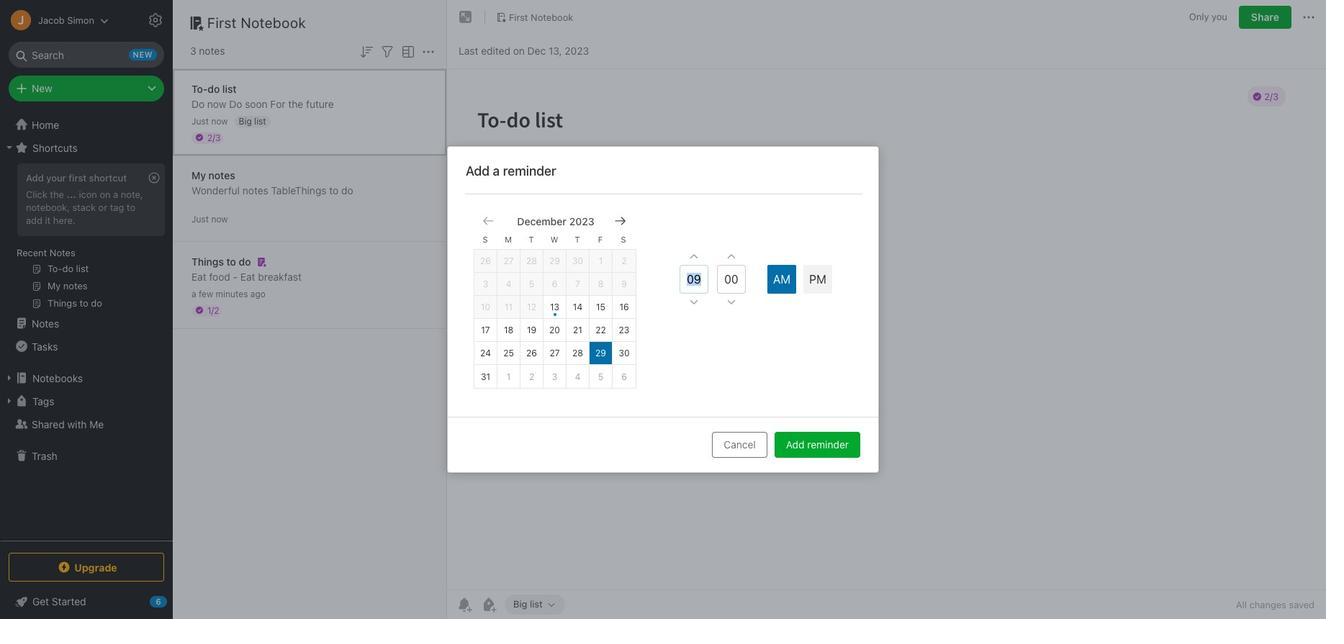 Task type: describe. For each thing, give the bounding box(es) containing it.
note window element
[[447, 0, 1326, 619]]

m
[[505, 235, 512, 244]]

add your first shortcut
[[26, 172, 127, 184]]

on inside icon on a note, notebook, stack or tag to add it here.
[[100, 189, 111, 200]]

1 horizontal spatial to
[[226, 255, 236, 267]]

saved
[[1289, 599, 1315, 610]]

2 eat from the left
[[240, 270, 255, 283]]

food
[[209, 270, 230, 283]]

shared with me link
[[0, 413, 172, 436]]

list inside big list button
[[530, 598, 543, 610]]

18 button
[[497, 319, 520, 342]]

it
[[45, 214, 51, 226]]

2 just from the top
[[191, 213, 209, 224]]

3 inside note list element
[[190, 45, 196, 57]]

to inside icon on a note, notebook, stack or tag to add it here.
[[127, 201, 135, 213]]

your
[[46, 172, 66, 184]]

Search text field
[[19, 42, 154, 68]]

am button
[[766, 263, 798, 295]]

new button
[[9, 76, 164, 102]]

do inside to-do list do now do soon for the future
[[208, 82, 220, 95]]

stack
[[72, 201, 96, 213]]

eat food - eat breakfast
[[191, 270, 302, 283]]

0 horizontal spatial 5
[[529, 279, 534, 289]]

14 button
[[567, 296, 590, 319]]

all changes saved
[[1236, 599, 1315, 610]]

big list inside button
[[513, 598, 543, 610]]

first notebook button
[[491, 7, 578, 27]]

shortcuts
[[32, 141, 78, 154]]

with
[[67, 418, 87, 430]]

notes link
[[0, 312, 172, 335]]

6 for 6 button to the bottom
[[621, 371, 627, 382]]

0 vertical spatial 29 button
[[544, 250, 567, 273]]

26 for topmost 26 button
[[480, 256, 491, 266]]

0 vertical spatial a
[[493, 163, 500, 179]]

share button
[[1239, 6, 1292, 29]]

you
[[1212, 11, 1227, 22]]

to-do list do now do soon for the future
[[191, 82, 334, 110]]

26 for rightmost 26 button
[[526, 348, 537, 359]]

only
[[1189, 11, 1209, 22]]

0 horizontal spatial 6 button
[[544, 273, 567, 296]]

2 vertical spatial now
[[211, 213, 228, 224]]

big list inside note list element
[[239, 116, 266, 126]]

tree containing home
[[0, 113, 173, 540]]

31 button
[[474, 365, 497, 388]]

1 vertical spatial 5
[[598, 371, 603, 382]]

me
[[89, 418, 104, 430]]

16 button
[[613, 296, 636, 319]]

notebook inside button
[[531, 11, 573, 23]]

11 button
[[497, 296, 520, 319]]

2 s from the left
[[621, 235, 626, 244]]

1 vertical spatial 5 button
[[590, 365, 613, 388]]

0 vertical spatial 28 button
[[520, 250, 544, 273]]

1 horizontal spatial list
[[254, 116, 266, 126]]

shared
[[32, 418, 65, 430]]

cancel
[[724, 438, 756, 451]]

note list element
[[173, 0, 447, 619]]

1 vertical spatial 4 button
[[567, 365, 590, 388]]

reminder inside button
[[807, 438, 849, 451]]

21
[[573, 325, 582, 335]]

add
[[26, 214, 42, 226]]

last edited on dec 13, 2023
[[459, 44, 589, 57]]

0 horizontal spatial 3 button
[[474, 273, 497, 296]]

December field
[[514, 213, 566, 229]]

2 vertical spatial notes
[[242, 184, 268, 196]]

notes for my
[[209, 169, 235, 181]]

trash
[[32, 450, 57, 462]]

23 button
[[613, 319, 636, 342]]

2 vertical spatial do
[[239, 255, 251, 267]]

1 horizontal spatial 3 button
[[544, 365, 567, 388]]

big inside button
[[513, 598, 527, 610]]

24 button
[[474, 342, 497, 365]]

soon
[[245, 98, 268, 110]]

3 notes
[[190, 45, 225, 57]]

things to do
[[191, 255, 251, 267]]

15
[[596, 302, 605, 312]]

tasks button
[[0, 335, 172, 358]]

first
[[69, 172, 87, 184]]

7
[[575, 279, 580, 289]]

19
[[527, 325, 536, 335]]

cancel button
[[712, 432, 767, 458]]

1 vertical spatial 3
[[483, 279, 488, 289]]

my
[[191, 169, 206, 181]]

here.
[[53, 214, 75, 226]]

1/2
[[207, 305, 219, 316]]

recent notes
[[17, 247, 75, 258]]

31
[[481, 371, 490, 382]]

changes
[[1249, 599, 1286, 610]]

0 horizontal spatial 4 button
[[497, 273, 520, 296]]

1 horizontal spatial 28 button
[[567, 342, 590, 365]]

w
[[550, 235, 558, 244]]

10
[[481, 302, 490, 312]]

click
[[26, 189, 47, 200]]

-
[[233, 270, 238, 283]]

first notebook inside note list element
[[207, 14, 306, 31]]

29 for 29 button to the top
[[549, 256, 560, 266]]

notes for 3
[[199, 45, 225, 57]]

add a reminder
[[466, 163, 556, 179]]

icon on a note, notebook, stack or tag to add it here.
[[26, 189, 143, 226]]

or
[[98, 201, 107, 213]]

1 horizontal spatial 30
[[619, 348, 630, 359]]

december
[[517, 215, 566, 227]]

notebooks
[[32, 372, 83, 384]]

minutes
[[216, 288, 248, 299]]

share
[[1251, 11, 1279, 23]]

last
[[459, 44, 478, 57]]

...
[[67, 189, 76, 200]]

home
[[32, 118, 59, 131]]

1 t from the left
[[529, 235, 534, 244]]

1 eat from the left
[[191, 270, 206, 283]]

1 horizontal spatial 29 button
[[590, 342, 613, 365]]

future
[[306, 98, 334, 110]]

8
[[598, 279, 604, 289]]

add reminder button
[[774, 432, 860, 458]]

1 horizontal spatial 30 button
[[613, 342, 636, 365]]

1 horizontal spatial 28
[[572, 348, 583, 359]]

group inside tree
[[0, 159, 172, 317]]

29 for the right 29 button
[[595, 348, 606, 359]]

22
[[596, 325, 606, 335]]

notebook inside note list element
[[241, 14, 306, 31]]

click the ...
[[26, 189, 76, 200]]

0 vertical spatial reminder
[[503, 163, 556, 179]]

tags button
[[0, 389, 172, 413]]

1 vertical spatial 1 button
[[497, 365, 520, 388]]

a inside note list element
[[191, 288, 196, 299]]

1 horizontal spatial 2 button
[[613, 250, 636, 273]]

17
[[481, 325, 490, 335]]



Task type: vqa. For each thing, say whether or not it's contained in the screenshot.
second Just from the bottom of the Note List Element
yes



Task type: locate. For each thing, give the bounding box(es) containing it.
20
[[549, 325, 560, 335]]

2 horizontal spatial list
[[530, 598, 543, 610]]

to inside 'my notes wonderful notes tablethings to do'
[[329, 184, 339, 196]]

to right tablethings at left
[[329, 184, 339, 196]]

1 vertical spatial 1
[[507, 371, 511, 382]]

6
[[552, 279, 557, 289], [621, 371, 627, 382]]

0 vertical spatial 1 button
[[590, 250, 613, 273]]

27 for left "27" button
[[504, 256, 514, 266]]

tablethings
[[271, 184, 327, 196]]

december 2023
[[517, 215, 594, 227]]

the inside to-do list do now do soon for the future
[[288, 98, 303, 110]]

add
[[466, 163, 490, 179], [26, 172, 44, 184], [786, 438, 805, 451]]

13 button
[[544, 296, 567, 319]]

edited
[[481, 44, 510, 57]]

0 vertical spatial list
[[222, 82, 237, 95]]

27 down m at the left top of page
[[504, 256, 514, 266]]

tag
[[110, 201, 124, 213]]

s
[[483, 235, 488, 244], [621, 235, 626, 244]]

1 vertical spatial notes
[[32, 317, 59, 329]]

notes up to-
[[199, 45, 225, 57]]

1 horizontal spatial 5 button
[[590, 365, 613, 388]]

1 vertical spatial 26 button
[[520, 342, 544, 365]]

0 horizontal spatial 6
[[552, 279, 557, 289]]

ago
[[250, 288, 266, 299]]

group containing add your first shortcut
[[0, 159, 172, 317]]

0 vertical spatial 28
[[526, 256, 537, 266]]

settings image
[[147, 12, 164, 29]]

home link
[[0, 113, 173, 136]]

2 button up 9
[[613, 250, 636, 273]]

on up or
[[100, 189, 111, 200]]

do
[[191, 98, 205, 110], [229, 98, 242, 110]]

1 horizontal spatial big
[[513, 598, 527, 610]]

on
[[513, 44, 525, 57], [100, 189, 111, 200]]

5 button up 12
[[520, 273, 544, 296]]

0 horizontal spatial 27 button
[[497, 250, 520, 273]]

big inside note list element
[[239, 116, 252, 126]]

trash link
[[0, 444, 172, 467]]

1 right 31 button
[[507, 371, 511, 382]]

big right add tag image
[[513, 598, 527, 610]]

1 vertical spatial notes
[[209, 169, 235, 181]]

the right for
[[288, 98, 303, 110]]

Select minute number field
[[717, 265, 746, 294]]

1 just now from the top
[[191, 116, 228, 126]]

1 vertical spatial 29
[[595, 348, 606, 359]]

notes up wonderful
[[209, 169, 235, 181]]

s right f
[[621, 235, 626, 244]]

new
[[32, 82, 52, 94]]

1 horizontal spatial 26 button
[[520, 342, 544, 365]]

0 horizontal spatial 26
[[480, 256, 491, 266]]

big list down soon
[[239, 116, 266, 126]]

9
[[621, 279, 627, 289]]

1 horizontal spatial t
[[575, 235, 580, 244]]

1 vertical spatial 6 button
[[613, 365, 636, 388]]

just
[[191, 116, 209, 126], [191, 213, 209, 224]]

2 for the leftmost 2 button
[[529, 371, 534, 382]]

list right to-
[[222, 82, 237, 95]]

0 vertical spatial 2 button
[[613, 250, 636, 273]]

t
[[529, 235, 534, 244], [575, 235, 580, 244]]

do left soon
[[229, 98, 242, 110]]

6 button up 13 in the left of the page
[[544, 273, 567, 296]]

2/3
[[207, 132, 221, 143]]

1 horizontal spatial 26
[[526, 348, 537, 359]]

just now up 2/3 on the left top
[[191, 116, 228, 126]]

only you
[[1189, 11, 1227, 22]]

30 up 7
[[572, 256, 583, 266]]

20 button
[[544, 319, 567, 342]]

12 button
[[520, 296, 544, 319]]

add reminder
[[786, 438, 849, 451]]

first inside note list element
[[207, 14, 237, 31]]

29 button down w
[[544, 250, 567, 273]]

do down 3 notes
[[208, 82, 220, 95]]

pm button
[[802, 263, 834, 295]]

0 horizontal spatial big
[[239, 116, 252, 126]]

0 horizontal spatial a
[[113, 189, 118, 200]]

1 down f
[[599, 256, 603, 266]]

do inside 'my notes wonderful notes tablethings to do'
[[341, 184, 353, 196]]

just down wonderful
[[191, 213, 209, 224]]

1 horizontal spatial do
[[229, 98, 242, 110]]

1 vertical spatial reminder
[[807, 438, 849, 451]]

1 vertical spatial 2023
[[569, 215, 594, 227]]

0 vertical spatial 26 button
[[474, 250, 497, 273]]

0 horizontal spatial 1 button
[[497, 365, 520, 388]]

do down to-
[[191, 98, 205, 110]]

4 down the '21' 'button'
[[575, 371, 581, 382]]

0 vertical spatial the
[[288, 98, 303, 110]]

add for add a reminder
[[466, 163, 490, 179]]

15 button
[[590, 296, 613, 319]]

Note Editor text field
[[447, 69, 1326, 590]]

4 button down the '21' 'button'
[[567, 365, 590, 388]]

1 horizontal spatial first notebook
[[509, 11, 573, 23]]

1 horizontal spatial s
[[621, 235, 626, 244]]

1 button down f
[[590, 250, 613, 273]]

1 just from the top
[[191, 116, 209, 126]]

0 vertical spatial 27 button
[[497, 250, 520, 273]]

27 button down m at the left top of page
[[497, 250, 520, 273]]

0 horizontal spatial 1
[[507, 371, 511, 382]]

1 horizontal spatial 4
[[575, 371, 581, 382]]

to-
[[191, 82, 208, 95]]

big list
[[239, 116, 266, 126], [513, 598, 543, 610]]

0 horizontal spatial 27
[[504, 256, 514, 266]]

just now down wonderful
[[191, 213, 228, 224]]

1 vertical spatial the
[[50, 189, 64, 200]]

1 vertical spatial 3 button
[[544, 365, 567, 388]]

1 vertical spatial just now
[[191, 213, 228, 224]]

first inside button
[[509, 11, 528, 23]]

t down 2023 field
[[575, 235, 580, 244]]

big down soon
[[239, 116, 252, 126]]

2023 field
[[566, 213, 594, 229]]

14
[[573, 302, 583, 312]]

1 do from the left
[[191, 98, 205, 110]]

2 just now from the top
[[191, 213, 228, 224]]

notes inside 'group'
[[50, 247, 75, 258]]

6 for leftmost 6 button
[[552, 279, 557, 289]]

1 horizontal spatial on
[[513, 44, 525, 57]]

t down december field on the top of the page
[[529, 235, 534, 244]]

notebook
[[531, 11, 573, 23], [241, 14, 306, 31]]

icon
[[79, 189, 97, 200]]

shared with me
[[32, 418, 104, 430]]

0 vertical spatial 27
[[504, 256, 514, 266]]

None search field
[[19, 42, 154, 68]]

6 button down 23 button
[[613, 365, 636, 388]]

1 vertical spatial now
[[211, 116, 228, 126]]

23
[[619, 325, 629, 335]]

0 vertical spatial just
[[191, 116, 209, 126]]

notes up tasks
[[32, 317, 59, 329]]

tree
[[0, 113, 173, 540]]

a inside icon on a note, notebook, stack or tag to add it here.
[[113, 189, 118, 200]]

first notebook
[[509, 11, 573, 23], [207, 14, 306, 31]]

first up 3 notes
[[207, 14, 237, 31]]

note,
[[121, 189, 143, 200]]

2 horizontal spatial to
[[329, 184, 339, 196]]

do right tablethings at left
[[341, 184, 353, 196]]

a few minutes ago
[[191, 288, 266, 299]]

2 do from the left
[[229, 98, 242, 110]]

breakfast
[[258, 270, 302, 283]]

notes right recent
[[50, 247, 75, 258]]

now
[[207, 98, 226, 110], [211, 116, 228, 126], [211, 213, 228, 224]]

on left dec
[[513, 44, 525, 57]]

2 horizontal spatial a
[[493, 163, 500, 179]]

27 button down 20
[[544, 342, 567, 365]]

2 horizontal spatial add
[[786, 438, 805, 451]]

1 vertical spatial on
[[100, 189, 111, 200]]

0 vertical spatial 30 button
[[567, 250, 590, 273]]

6 up 13 in the left of the page
[[552, 279, 557, 289]]

4
[[506, 279, 511, 289], [575, 371, 581, 382]]

the
[[288, 98, 303, 110], [50, 189, 64, 200]]

1 vertical spatial 30
[[619, 348, 630, 359]]

17 button
[[474, 319, 497, 342]]

5 down "22" button
[[598, 371, 603, 382]]

big list right add tag image
[[513, 598, 543, 610]]

9 button
[[613, 273, 636, 296]]

notes inside notes link
[[32, 317, 59, 329]]

expand tags image
[[4, 395, 15, 407]]

am
[[773, 273, 791, 286]]

all
[[1236, 599, 1247, 610]]

add for add reminder
[[786, 438, 805, 451]]

1 vertical spatial 2 button
[[520, 365, 544, 388]]

1 button right 31
[[497, 365, 520, 388]]

2 vertical spatial 3
[[552, 371, 557, 382]]

shortcuts button
[[0, 136, 172, 159]]

3 up the 10
[[483, 279, 488, 289]]

2 vertical spatial a
[[191, 288, 196, 299]]

2 horizontal spatial do
[[341, 184, 353, 196]]

2 vertical spatial to
[[226, 255, 236, 267]]

27 down 20 button on the left
[[550, 348, 560, 359]]

7 button
[[567, 273, 590, 296]]

1 for bottommost 1 button
[[507, 371, 511, 382]]

21 button
[[567, 319, 590, 342]]

1 horizontal spatial do
[[239, 255, 251, 267]]

0 horizontal spatial 28
[[526, 256, 537, 266]]

eat right the -
[[240, 270, 255, 283]]

1 horizontal spatial reminder
[[807, 438, 849, 451]]

4 button up the 11
[[497, 273, 520, 296]]

list
[[222, 82, 237, 95], [254, 116, 266, 126], [530, 598, 543, 610]]

Select hour number field
[[680, 265, 708, 294]]

list right add tag image
[[530, 598, 543, 610]]

1 horizontal spatial 1 button
[[590, 250, 613, 273]]

1 vertical spatial 6
[[621, 371, 627, 382]]

2 right 31 button
[[529, 371, 534, 382]]

for
[[270, 98, 286, 110]]

6 down 23 button
[[621, 371, 627, 382]]

notes right wonderful
[[242, 184, 268, 196]]

0 vertical spatial 4
[[506, 279, 511, 289]]

upgrade button
[[9, 553, 164, 582]]

0 vertical spatial now
[[207, 98, 226, 110]]

add for add your first shortcut
[[26, 172, 44, 184]]

30 down 23 button
[[619, 348, 630, 359]]

29 down "22" button
[[595, 348, 606, 359]]

0 horizontal spatial 26 button
[[474, 250, 497, 273]]

0 horizontal spatial on
[[100, 189, 111, 200]]

1 vertical spatial 27 button
[[544, 342, 567, 365]]

s left m at the left top of page
[[483, 235, 488, 244]]

0 horizontal spatial eat
[[191, 270, 206, 283]]

30 button up 7
[[567, 250, 590, 273]]

6 button
[[544, 273, 567, 296], [613, 365, 636, 388]]

27 for right "27" button
[[550, 348, 560, 359]]

shortcut
[[89, 172, 127, 184]]

0 vertical spatial 30
[[572, 256, 583, 266]]

to down note,
[[127, 201, 135, 213]]

26 button down 19
[[520, 342, 544, 365]]

now up 2/3 on the left top
[[211, 116, 228, 126]]

5 button down "22" button
[[590, 365, 613, 388]]

1 horizontal spatial 2
[[622, 256, 627, 266]]

do up eat food - eat breakfast
[[239, 255, 251, 267]]

12
[[527, 302, 536, 312]]

1 vertical spatial list
[[254, 116, 266, 126]]

13,
[[549, 44, 562, 57]]

0 horizontal spatial 30
[[572, 256, 583, 266]]

things
[[191, 255, 224, 267]]

28 down the '21' 'button'
[[572, 348, 583, 359]]

0 horizontal spatial 30 button
[[567, 250, 590, 273]]

the left ...
[[50, 189, 64, 200]]

26 up the 10
[[480, 256, 491, 266]]

3 button up the 10
[[474, 273, 497, 296]]

just up 2/3 on the left top
[[191, 116, 209, 126]]

0 horizontal spatial big list
[[239, 116, 266, 126]]

0 horizontal spatial add
[[26, 172, 44, 184]]

4 up the 11
[[506, 279, 511, 289]]

26 button up the 10
[[474, 250, 497, 273]]

24
[[480, 348, 491, 359]]

2 button right 31 button
[[520, 365, 544, 388]]

1 horizontal spatial 3
[[483, 279, 488, 289]]

8 button
[[590, 273, 613, 296]]

0 horizontal spatial 4
[[506, 279, 511, 289]]

group
[[0, 159, 172, 317]]

1 vertical spatial just
[[191, 213, 209, 224]]

add tag image
[[480, 596, 497, 613]]

expand notebooks image
[[4, 372, 15, 384]]

0 vertical spatial to
[[329, 184, 339, 196]]

1 horizontal spatial 29
[[595, 348, 606, 359]]

1 s from the left
[[483, 235, 488, 244]]

list down soon
[[254, 116, 266, 126]]

3 up to-
[[190, 45, 196, 57]]

eat down things
[[191, 270, 206, 283]]

2 for rightmost 2 button
[[622, 256, 627, 266]]

0 horizontal spatial 2 button
[[520, 365, 544, 388]]

now inside to-do list do now do soon for the future
[[207, 98, 226, 110]]

13
[[550, 302, 559, 312]]

28 button down 21
[[567, 342, 590, 365]]

tags
[[32, 395, 54, 407]]

recent
[[17, 247, 47, 258]]

notes
[[50, 247, 75, 258], [32, 317, 59, 329]]

3 button down 20 button on the left
[[544, 365, 567, 388]]

30 button down 23
[[613, 342, 636, 365]]

11
[[505, 302, 513, 312]]

2023 right december
[[569, 215, 594, 227]]

1 vertical spatial 28
[[572, 348, 583, 359]]

29 button down 22
[[590, 342, 613, 365]]

on inside the note window element
[[513, 44, 525, 57]]

0 vertical spatial 2
[[622, 256, 627, 266]]

2 horizontal spatial 3
[[552, 371, 557, 382]]

1 vertical spatial 4
[[575, 371, 581, 382]]

to up the -
[[226, 255, 236, 267]]

3 down 20 button on the left
[[552, 371, 557, 382]]

3
[[190, 45, 196, 57], [483, 279, 488, 289], [552, 371, 557, 382]]

28 down december field on the top of the page
[[526, 256, 537, 266]]

26 right 25 button
[[526, 348, 537, 359]]

first up last edited on dec 13, 2023
[[509, 11, 528, 23]]

3 button
[[474, 273, 497, 296], [544, 365, 567, 388]]

first notebook inside button
[[509, 11, 573, 23]]

first notebook up 3 notes
[[207, 14, 306, 31]]

2 t from the left
[[575, 235, 580, 244]]

2 button
[[613, 250, 636, 273], [520, 365, 544, 388]]

2 up 9
[[622, 256, 627, 266]]

27 button
[[497, 250, 520, 273], [544, 342, 567, 365]]

5 up 12
[[529, 279, 534, 289]]

now down wonderful
[[211, 213, 228, 224]]

1 for the topmost 1 button
[[599, 256, 603, 266]]

2023 inside the note window element
[[565, 44, 589, 57]]

29 down w
[[549, 256, 560, 266]]

1 vertical spatial 28 button
[[567, 342, 590, 365]]

0 horizontal spatial to
[[127, 201, 135, 213]]

0 vertical spatial 5
[[529, 279, 534, 289]]

28 button down december field on the top of the page
[[520, 250, 544, 273]]

pm
[[809, 273, 826, 286]]

1 horizontal spatial 27 button
[[544, 342, 567, 365]]

add a reminder image
[[456, 596, 473, 613]]

first notebook up dec
[[509, 11, 573, 23]]

1 horizontal spatial the
[[288, 98, 303, 110]]

1 vertical spatial 2
[[529, 371, 534, 382]]

list inside to-do list do now do soon for the future
[[222, 82, 237, 95]]

0 horizontal spatial do
[[191, 98, 205, 110]]

5 button
[[520, 273, 544, 296], [590, 365, 613, 388]]

expand note image
[[457, 9, 474, 26]]

0 vertical spatial on
[[513, 44, 525, 57]]

now down to-
[[207, 98, 226, 110]]

0 vertical spatial big list
[[239, 116, 266, 126]]

25 button
[[497, 342, 520, 365]]

wonderful
[[191, 184, 240, 196]]

0 horizontal spatial 3
[[190, 45, 196, 57]]

2023 right "13," on the top left
[[565, 44, 589, 57]]

0 vertical spatial do
[[208, 82, 220, 95]]

add inside button
[[786, 438, 805, 451]]

0 vertical spatial 5 button
[[520, 273, 544, 296]]

first
[[509, 11, 528, 23], [207, 14, 237, 31]]

16
[[619, 302, 629, 312]]

1 vertical spatial do
[[341, 184, 353, 196]]



